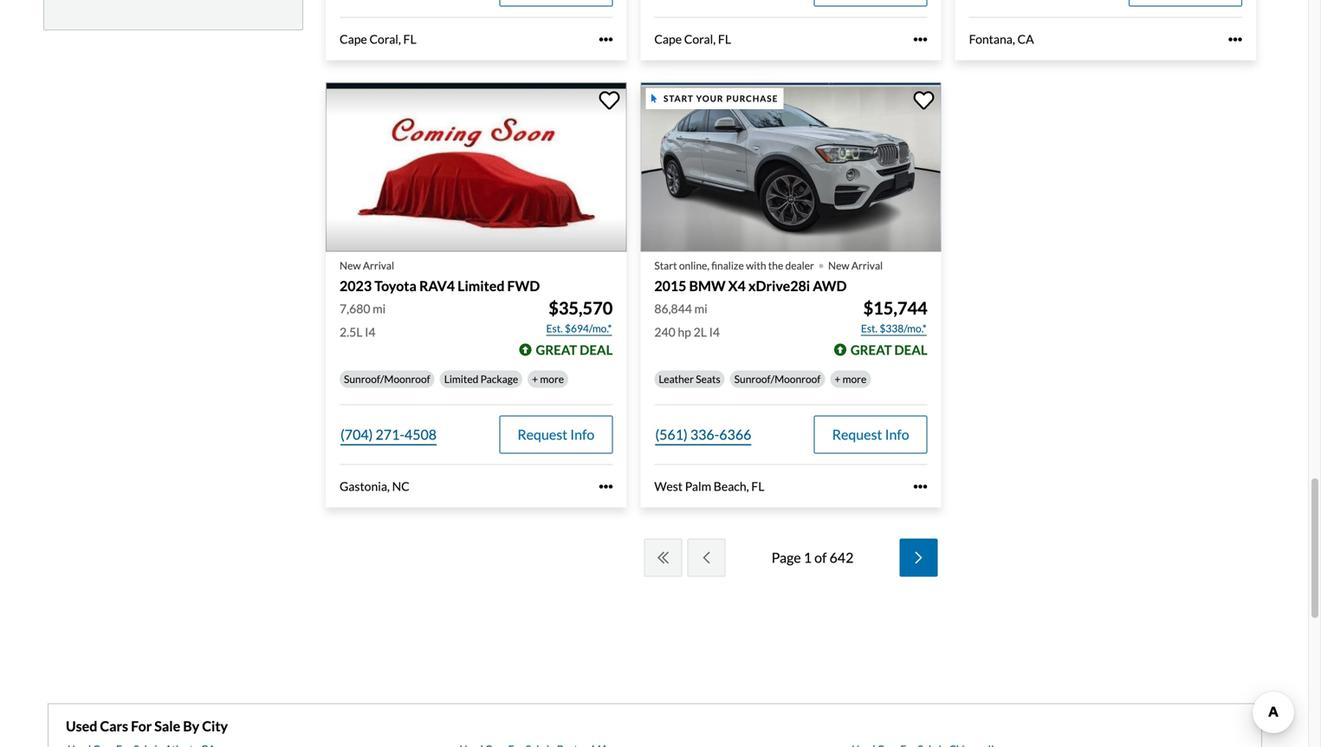 Task type: locate. For each thing, give the bounding box(es) containing it.
1 vertical spatial start
[[655, 259, 677, 272]]

2 ellipsis h image from the top
[[599, 480, 613, 493]]

1 horizontal spatial info
[[885, 426, 910, 443]]

2 cape coral, fl from the left
[[655, 32, 731, 46]]

more for fwd
[[540, 373, 564, 385]]

ellipsis h image for cape coral, fl
[[914, 32, 928, 46]]

86,844
[[655, 301, 692, 316]]

chevron left image
[[698, 551, 716, 564]]

0 horizontal spatial request
[[518, 426, 568, 443]]

1 vertical spatial limited
[[444, 373, 479, 385]]

2 cape from the left
[[655, 32, 682, 46]]

(561)
[[655, 426, 688, 443]]

2 horizontal spatial fl
[[752, 479, 765, 494]]

0 vertical spatial limited
[[458, 277, 505, 294]]

great deal
[[536, 342, 613, 358], [851, 342, 928, 358]]

1 + from the left
[[532, 373, 538, 385]]

seats
[[696, 373, 721, 385]]

arrival
[[363, 259, 394, 272], [852, 259, 883, 272]]

1 cape coral, fl from the left
[[340, 32, 417, 46]]

gastonia, nc
[[340, 479, 410, 494]]

+ more for ·
[[835, 373, 867, 385]]

1 horizontal spatial great deal
[[851, 342, 928, 358]]

more right package on the left
[[540, 373, 564, 385]]

online,
[[679, 259, 710, 272]]

i4
[[365, 325, 376, 339], [709, 325, 720, 339]]

1 cape from the left
[[340, 32, 367, 46]]

great down "est. $338/mo.*" button
[[851, 342, 892, 358]]

1 cape coral, fl link from the left
[[326, 0, 627, 60]]

great deal down est. $694/mo.* button
[[536, 342, 613, 358]]

1 coral, from the left
[[370, 32, 401, 46]]

great
[[536, 342, 577, 358], [851, 342, 892, 358]]

x4
[[729, 277, 746, 294]]

i4 inside 7,680 mi 2.5l i4
[[365, 325, 376, 339]]

0 horizontal spatial new
[[340, 259, 361, 272]]

0 horizontal spatial cape coral, fl
[[340, 32, 417, 46]]

1 arrival from the left
[[363, 259, 394, 272]]

240
[[655, 325, 676, 339]]

ellipsis h image
[[914, 32, 928, 46], [1229, 32, 1243, 46], [914, 480, 928, 493]]

city
[[202, 717, 228, 734]]

0 horizontal spatial request info button
[[499, 416, 613, 454]]

0 horizontal spatial i4
[[365, 325, 376, 339]]

fl
[[403, 32, 417, 46], [718, 32, 731, 46], [752, 479, 765, 494]]

·
[[818, 248, 825, 279]]

new up 2023 on the left top of page
[[340, 259, 361, 272]]

1 request info button from the left
[[499, 416, 613, 454]]

6366
[[720, 426, 752, 443]]

2 cape coral, fl link from the left
[[641, 0, 942, 60]]

i4 right 2.5l at the left
[[365, 325, 376, 339]]

0 horizontal spatial coral,
[[370, 32, 401, 46]]

great for ·
[[851, 342, 892, 358]]

$15,744 est. $338/mo.*
[[861, 298, 928, 335]]

i4 inside "86,844 mi 240 hp 2l i4"
[[709, 325, 720, 339]]

1 i4 from the left
[[365, 325, 376, 339]]

est. $694/mo.* button
[[546, 320, 613, 337]]

est.
[[546, 322, 563, 335], [861, 322, 878, 335]]

0 horizontal spatial info
[[570, 426, 595, 443]]

1 horizontal spatial request info button
[[814, 416, 928, 454]]

0 horizontal spatial great deal
[[536, 342, 613, 358]]

limited package
[[444, 373, 518, 385]]

2 + more from the left
[[835, 373, 867, 385]]

chevron double left image
[[655, 551, 672, 564]]

limited left fwd
[[458, 277, 505, 294]]

86,844 mi 240 hp 2l i4
[[655, 301, 720, 339]]

i4 right 2l
[[709, 325, 720, 339]]

0 horizontal spatial est.
[[546, 322, 563, 335]]

2015
[[655, 277, 687, 294]]

2.5l
[[340, 325, 363, 339]]

arrival up toyota
[[363, 259, 394, 272]]

est. inside the $15,744 est. $338/mo.*
[[861, 322, 878, 335]]

2 est. from the left
[[861, 322, 878, 335]]

1 est. from the left
[[546, 322, 563, 335]]

0 horizontal spatial arrival
[[363, 259, 394, 272]]

new inside start online, finalize with the dealer · new arrival 2015 bmw x4 xdrive28i awd
[[829, 259, 850, 272]]

1 horizontal spatial deal
[[895, 342, 928, 358]]

2 arrival from the left
[[852, 259, 883, 272]]

ellipsis h image inside the fontana, ca link
[[1229, 32, 1243, 46]]

0 horizontal spatial cape coral, fl link
[[326, 0, 627, 60]]

cars
[[100, 717, 128, 734]]

start
[[664, 93, 694, 104], [655, 259, 677, 272]]

your
[[696, 93, 724, 104]]

mi for fwd
[[373, 301, 386, 316]]

leather seats
[[659, 373, 721, 385]]

0 horizontal spatial fl
[[403, 32, 417, 46]]

deal down $694/mo.*
[[580, 342, 613, 358]]

great deal down "est. $338/mo.*" button
[[851, 342, 928, 358]]

info for ·
[[885, 426, 910, 443]]

2 request from the left
[[833, 426, 883, 443]]

2 mi from the left
[[695, 301, 708, 316]]

start for start online, finalize with the dealer · new arrival 2015 bmw x4 xdrive28i awd
[[655, 259, 677, 272]]

642
[[830, 549, 854, 566]]

request info button for fwd
[[499, 416, 613, 454]]

fontana,
[[969, 32, 1016, 46]]

2 more from the left
[[843, 373, 867, 385]]

deal down $338/mo.*
[[895, 342, 928, 358]]

mi inside 7,680 mi 2.5l i4
[[373, 301, 386, 316]]

1 request info from the left
[[518, 426, 595, 443]]

ellipsis h image for cape coral, fl
[[599, 32, 613, 46]]

1 horizontal spatial cape
[[655, 32, 682, 46]]

0 horizontal spatial cape
[[340, 32, 367, 46]]

2 i4 from the left
[[709, 325, 720, 339]]

sunroof/moonroof right seats
[[735, 373, 821, 385]]

2 + from the left
[[835, 373, 841, 385]]

for
[[131, 717, 152, 734]]

cape coral, fl
[[340, 32, 417, 46], [655, 32, 731, 46]]

start for start your purchase
[[664, 93, 694, 104]]

start online, finalize with the dealer · new arrival 2015 bmw x4 xdrive28i awd
[[655, 248, 883, 294]]

1 horizontal spatial coral,
[[684, 32, 716, 46]]

$694/mo.*
[[565, 322, 612, 335]]

bmw
[[689, 277, 726, 294]]

arrival inside new arrival 2023 toyota rav4 limited fwd
[[363, 259, 394, 272]]

1 horizontal spatial est.
[[861, 322, 878, 335]]

0 horizontal spatial +
[[532, 373, 538, 385]]

mouse pointer image
[[652, 94, 657, 103]]

limited left package on the left
[[444, 373, 479, 385]]

2 deal from the left
[[895, 342, 928, 358]]

2 info from the left
[[885, 426, 910, 443]]

1 horizontal spatial cape coral, fl link
[[641, 0, 942, 60]]

1 vertical spatial ellipsis h image
[[599, 480, 613, 493]]

1 + more from the left
[[532, 373, 564, 385]]

limited
[[458, 277, 505, 294], [444, 373, 479, 385]]

new right ·
[[829, 259, 850, 272]]

1 new from the left
[[340, 259, 361, 272]]

sunroof/moonroof up (704) 271-4508
[[344, 373, 430, 385]]

1 mi from the left
[[373, 301, 386, 316]]

page
[[772, 549, 801, 566]]

(704) 271-4508 button
[[340, 416, 438, 454]]

2 great from the left
[[851, 342, 892, 358]]

$35,570
[[549, 298, 613, 319]]

1 horizontal spatial + more
[[835, 373, 867, 385]]

1 request from the left
[[518, 426, 568, 443]]

1 great deal from the left
[[536, 342, 613, 358]]

fontana, ca link
[[956, 0, 1257, 60]]

rav4
[[419, 277, 455, 294]]

used
[[66, 717, 97, 734]]

beach,
[[714, 479, 749, 494]]

0 horizontal spatial great
[[536, 342, 577, 358]]

est. down $35,570 at top
[[546, 322, 563, 335]]

1 horizontal spatial request info
[[833, 426, 910, 443]]

more
[[540, 373, 564, 385], [843, 373, 867, 385]]

+ more right package on the left
[[532, 373, 564, 385]]

ellipsis h image inside cape coral, fl link
[[599, 32, 613, 46]]

2 coral, from the left
[[684, 32, 716, 46]]

mi inside "86,844 mi 240 hp 2l i4"
[[695, 301, 708, 316]]

1 info from the left
[[570, 426, 595, 443]]

1 ellipsis h image from the top
[[599, 32, 613, 46]]

0 horizontal spatial sunroof/moonroof
[[344, 373, 430, 385]]

0 horizontal spatial mi
[[373, 301, 386, 316]]

1 horizontal spatial +
[[835, 373, 841, 385]]

white 2015 bmw x4 xdrive28i awd suv / crossover all-wheel drive 8-speed automatic image
[[641, 82, 942, 252]]

with
[[746, 259, 767, 272]]

0 horizontal spatial request info
[[518, 426, 595, 443]]

great down est. $694/mo.* button
[[536, 342, 577, 358]]

cape for first cape coral, fl link from the right
[[655, 32, 682, 46]]

hp
[[678, 325, 691, 339]]

info for fwd
[[570, 426, 595, 443]]

1 horizontal spatial new
[[829, 259, 850, 272]]

2 sunroof/moonroof from the left
[[735, 373, 821, 385]]

1 horizontal spatial arrival
[[852, 259, 883, 272]]

info
[[570, 426, 595, 443], [885, 426, 910, 443]]

request info button
[[499, 416, 613, 454], [814, 416, 928, 454]]

+ more down "est. $338/mo.*" button
[[835, 373, 867, 385]]

ellipsis h image for west palm beach, fl
[[914, 480, 928, 493]]

2 request info button from the left
[[814, 416, 928, 454]]

sunroof/moonroof
[[344, 373, 430, 385], [735, 373, 821, 385]]

2 great deal from the left
[[851, 342, 928, 358]]

deal
[[580, 342, 613, 358], [895, 342, 928, 358]]

ellipsis h image for gastonia, nc
[[599, 480, 613, 493]]

xdrive28i
[[749, 277, 810, 294]]

start up 2015
[[655, 259, 677, 272]]

0 horizontal spatial more
[[540, 373, 564, 385]]

start inside start online, finalize with the dealer · new arrival 2015 bmw x4 xdrive28i awd
[[655, 259, 677, 272]]

gastonia,
[[340, 479, 390, 494]]

1 deal from the left
[[580, 342, 613, 358]]

request info
[[518, 426, 595, 443], [833, 426, 910, 443]]

ellipsis h image inside cape coral, fl link
[[914, 32, 928, 46]]

2 request info from the left
[[833, 426, 910, 443]]

cape
[[340, 32, 367, 46], [655, 32, 682, 46]]

est. inside $35,570 est. $694/mo.*
[[546, 322, 563, 335]]

(561) 336-6366
[[655, 426, 752, 443]]

1 great from the left
[[536, 342, 577, 358]]

1 horizontal spatial great
[[851, 342, 892, 358]]

mi
[[373, 301, 386, 316], [695, 301, 708, 316]]

0 vertical spatial start
[[664, 93, 694, 104]]

deal for fwd
[[580, 342, 613, 358]]

1 horizontal spatial request
[[833, 426, 883, 443]]

+ more
[[532, 373, 564, 385], [835, 373, 867, 385]]

1 horizontal spatial sunroof/moonroof
[[735, 373, 821, 385]]

271-
[[376, 426, 405, 443]]

1 horizontal spatial more
[[843, 373, 867, 385]]

coral,
[[370, 32, 401, 46], [684, 32, 716, 46]]

mi right 7,680
[[373, 301, 386, 316]]

est. down the $15,744
[[861, 322, 878, 335]]

1 horizontal spatial mi
[[695, 301, 708, 316]]

start your purchase
[[664, 93, 778, 104]]

dealer
[[786, 259, 814, 272]]

0 horizontal spatial deal
[[580, 342, 613, 358]]

0 vertical spatial ellipsis h image
[[599, 32, 613, 46]]

1 horizontal spatial i4
[[709, 325, 720, 339]]

new
[[340, 259, 361, 272], [829, 259, 850, 272]]

ellipsis h image
[[599, 32, 613, 46], [599, 480, 613, 493]]

start right "mouse pointer" icon
[[664, 93, 694, 104]]

+
[[532, 373, 538, 385], [835, 373, 841, 385]]

1 horizontal spatial cape coral, fl
[[655, 32, 731, 46]]

cape coral, fl link
[[326, 0, 627, 60], [641, 0, 942, 60]]

arrival right ·
[[852, 259, 883, 272]]

more down "est. $338/mo.*" button
[[843, 373, 867, 385]]

0 horizontal spatial + more
[[532, 373, 564, 385]]

2 new from the left
[[829, 259, 850, 272]]

request info for ·
[[833, 426, 910, 443]]

mi up 2l
[[695, 301, 708, 316]]

request
[[518, 426, 568, 443], [833, 426, 883, 443]]

1 more from the left
[[540, 373, 564, 385]]



Task type: vqa. For each thing, say whether or not it's contained in the screenshot.
Mileage icon in the left bottom of the page
no



Task type: describe. For each thing, give the bounding box(es) containing it.
great deal for fwd
[[536, 342, 613, 358]]

of
[[815, 549, 827, 566]]

arrival inside start online, finalize with the dealer · new arrival 2015 bmw x4 xdrive28i awd
[[852, 259, 883, 272]]

more for ·
[[843, 373, 867, 385]]

est. for ·
[[861, 322, 878, 335]]

+ more for fwd
[[532, 373, 564, 385]]

the
[[769, 259, 784, 272]]

2l
[[694, 325, 707, 339]]

1 sunroof/moonroof from the left
[[344, 373, 430, 385]]

used cars for sale by city
[[66, 717, 228, 734]]

fwd
[[507, 277, 540, 294]]

ellipsis h image for fontana, ca
[[1229, 32, 1243, 46]]

west
[[655, 479, 683, 494]]

chevron right image
[[910, 551, 928, 564]]

limited inside new arrival 2023 toyota rav4 limited fwd
[[458, 277, 505, 294]]

+ for fwd
[[532, 373, 538, 385]]

deal for ·
[[895, 342, 928, 358]]

toyota
[[375, 277, 417, 294]]

est. $338/mo.* button
[[860, 320, 928, 337]]

1
[[804, 549, 812, 566]]

great for fwd
[[536, 342, 577, 358]]

coral, for first cape coral, fl link from left
[[370, 32, 401, 46]]

cape coral, fl for first cape coral, fl link from left
[[340, 32, 417, 46]]

(561) 336-6366 button
[[655, 416, 753, 454]]

7,680
[[340, 301, 370, 316]]

4508
[[405, 426, 437, 443]]

page 1 of 642
[[772, 549, 854, 566]]

new inside new arrival 2023 toyota rav4 limited fwd
[[340, 259, 361, 272]]

coral, for first cape coral, fl link from the right
[[684, 32, 716, 46]]

$338/mo.*
[[880, 322, 927, 335]]

palm
[[685, 479, 712, 494]]

ca
[[1018, 32, 1034, 46]]

new arrival 2023 toyota rav4 limited fwd
[[340, 259, 540, 294]]

1 horizontal spatial fl
[[718, 32, 731, 46]]

awd
[[813, 277, 847, 294]]

by
[[183, 717, 200, 734]]

336-
[[691, 426, 720, 443]]

+ for ·
[[835, 373, 841, 385]]

sale
[[155, 717, 180, 734]]

purchase
[[727, 93, 778, 104]]

request for fwd
[[518, 426, 568, 443]]

nc
[[392, 479, 410, 494]]

package
[[481, 373, 518, 385]]

cape coral, fl for first cape coral, fl link from the right
[[655, 32, 731, 46]]

request info for fwd
[[518, 426, 595, 443]]

request for ·
[[833, 426, 883, 443]]

great deal for ·
[[851, 342, 928, 358]]

request info button for ·
[[814, 416, 928, 454]]

blue 2023 toyota rav4 limited fwd suv / crossover front-wheel drive 8-speed automatic image
[[326, 82, 627, 252]]

cape for first cape coral, fl link from left
[[340, 32, 367, 46]]

(704) 271-4508
[[341, 426, 437, 443]]

2023
[[340, 277, 372, 294]]

fontana, ca
[[969, 32, 1034, 46]]

(704)
[[341, 426, 373, 443]]

leather
[[659, 373, 694, 385]]

7,680 mi 2.5l i4
[[340, 301, 386, 339]]

mi for ·
[[695, 301, 708, 316]]

finalize
[[712, 259, 744, 272]]

west palm beach, fl
[[655, 479, 765, 494]]

est. for fwd
[[546, 322, 563, 335]]

$35,570 est. $694/mo.*
[[546, 298, 613, 335]]

$15,744
[[864, 298, 928, 319]]



